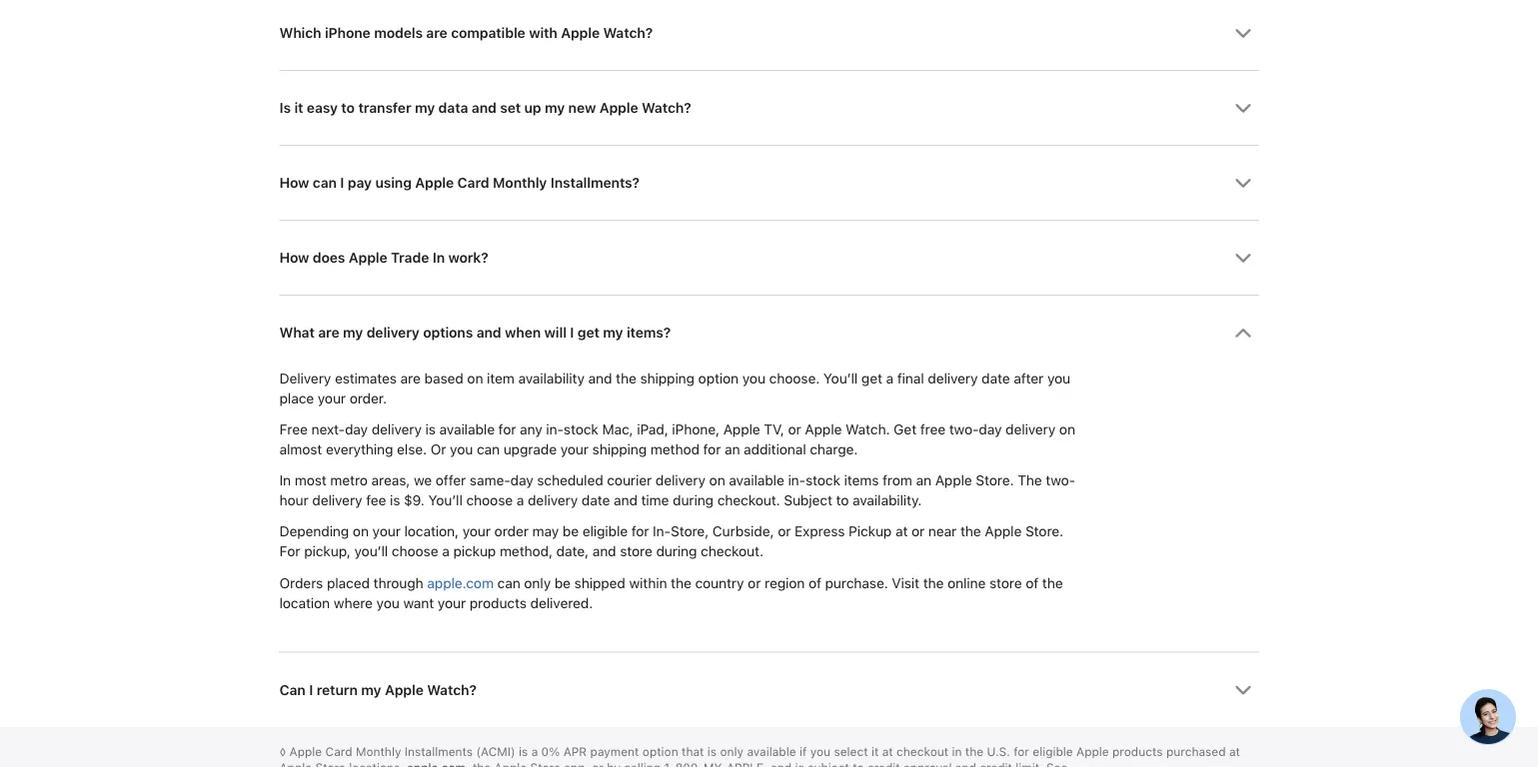 Task type: locate. For each thing, give the bounding box(es) containing it.
0 vertical spatial during
[[673, 493, 713, 510]]

0 vertical spatial you'll
[[823, 370, 858, 387]]

1 vertical spatial a
[[516, 493, 524, 510]]

same-
[[470, 473, 510, 490]]

two- right the
[[1046, 473, 1075, 490]]

1 horizontal spatial date
[[981, 370, 1010, 387]]

which iphone models are compatible with apple watch? button
[[279, 0, 1259, 70]]

chevrondown image inside what are my delivery options and when will i get my items? dropdown button
[[1235, 325, 1252, 342]]

2 vertical spatial watch?
[[427, 682, 476, 699]]

chevrondown image
[[1235, 25, 1252, 42], [1235, 175, 1252, 192], [1235, 683, 1252, 700]]

of right online
[[1026, 575, 1038, 592]]

0 vertical spatial how
[[279, 175, 309, 192]]

0 horizontal spatial store.
[[976, 473, 1014, 490]]

easy
[[307, 100, 338, 117]]

items
[[844, 473, 879, 490]]

available up "or"
[[439, 421, 495, 438]]

available
[[439, 421, 495, 438], [729, 473, 784, 490]]

card
[[457, 175, 489, 192]]

my left items?
[[603, 325, 623, 342]]

chevrondown image inside how does apple trade in work? "dropdown button"
[[1235, 250, 1252, 267]]

you right "or"
[[450, 441, 473, 458]]

2 horizontal spatial day
[[979, 421, 1002, 438]]

1 vertical spatial in-
[[788, 473, 805, 490]]

1 horizontal spatial store.
[[1025, 524, 1063, 541]]

1 vertical spatial date
[[581, 493, 610, 510]]

date inside delivery estimates are based on item availability and the shipping option you choose. you'll get a final delivery date after you place your order.
[[981, 370, 1010, 387]]

or right tv, at bottom
[[788, 421, 801, 438]]

store up the within
[[620, 544, 652, 561]]

how left pay
[[279, 175, 309, 192]]

1 horizontal spatial to
[[836, 493, 849, 510]]

is it easy to transfer my data and set up my new apple watch?
[[279, 100, 691, 117]]

0 vertical spatial watch?
[[603, 25, 653, 42]]

your up next-
[[318, 390, 346, 407]]

0 vertical spatial checkout.
[[717, 493, 780, 510]]

store right online
[[989, 575, 1022, 592]]

0 vertical spatial available
[[439, 421, 495, 438]]

your down apple.com
[[438, 595, 466, 612]]

ipad,
[[637, 421, 668, 438]]

apple left tv, at bottom
[[723, 421, 760, 438]]

chevrondown image inside 'is it easy to transfer my data and set up my new apple watch?' dropdown button
[[1235, 100, 1252, 117]]

most
[[294, 473, 326, 490]]

2 vertical spatial are
[[400, 370, 421, 387]]

delivered.
[[530, 595, 593, 612]]

apple left card
[[415, 175, 454, 192]]

can i return my apple watch? button
[[279, 654, 1259, 727]]

1 how from the top
[[279, 175, 309, 192]]

watch? inside can i return my apple watch? dropdown button
[[427, 682, 476, 699]]

0 horizontal spatial of
[[808, 575, 821, 592]]

an right from at the bottom
[[916, 473, 931, 490]]

curbside,
[[712, 524, 774, 541]]

iphone
[[325, 25, 370, 42]]

1 vertical spatial how
[[279, 250, 309, 267]]

1 vertical spatial chevrondown image
[[1235, 175, 1252, 192]]

0 horizontal spatial two-
[[949, 421, 979, 438]]

available down the additional
[[729, 473, 784, 490]]

1 vertical spatial store
[[989, 575, 1022, 592]]

0 vertical spatial two-
[[949, 421, 979, 438]]

1 vertical spatial stock
[[805, 473, 840, 490]]

get inside delivery estimates are based on item availability and the shipping option you choose. you'll get a final delivery date after you place your order.
[[861, 370, 882, 387]]

watch? inside which iphone models are compatible with apple watch? dropdown button
[[603, 25, 653, 42]]

and inside depending on your location, your order may be eligible for in-store, curbside, or express pickup at or near the apple store. for pickup, you'll choose a pickup method, date, and store during checkout.
[[592, 544, 616, 561]]

checkout. up curbside,
[[717, 493, 780, 510]]

2 horizontal spatial a
[[886, 370, 893, 387]]

1 horizontal spatial stock
[[805, 473, 840, 490]]

installments?
[[550, 175, 640, 192]]

subject
[[784, 493, 832, 510]]

fee
[[366, 493, 386, 510]]

can inside can only be shipped within the country or region of purchase. visit the online store of the location where you want your products delivered.
[[497, 575, 520, 592]]

chevrondown image for monthly
[[1235, 175, 1252, 192]]

1 vertical spatial get
[[861, 370, 882, 387]]

store.
[[976, 473, 1014, 490], [1025, 524, 1063, 541]]

an left the additional
[[724, 441, 740, 458]]

watch? right new at the top left of page
[[642, 100, 691, 117]]

1 vertical spatial available
[[729, 473, 784, 490]]

0 horizontal spatial in-
[[546, 421, 563, 438]]

and down the 'eligible' at the bottom left
[[592, 544, 616, 561]]

how
[[279, 175, 309, 192], [279, 250, 309, 267]]

0 horizontal spatial are
[[318, 325, 339, 342]]

with
[[529, 25, 557, 42]]

choose down same- on the left bottom of the page
[[466, 493, 513, 510]]

choose
[[466, 493, 513, 510], [392, 544, 438, 561]]

during up store,
[[673, 493, 713, 510]]

0 horizontal spatial i
[[309, 682, 313, 699]]

choose down 'location,'
[[392, 544, 438, 561]]

the right the within
[[671, 575, 691, 592]]

1 horizontal spatial store
[[989, 575, 1022, 592]]

2 of from the left
[[1026, 575, 1038, 592]]

1 horizontal spatial day
[[510, 473, 533, 490]]

the
[[1017, 473, 1042, 490]]

can
[[279, 682, 305, 699]]

an inside in most metro areas, we offer same-day scheduled courier delivery on available in-stock items from an apple store. the two- hour delivery fee is $9. you'll choose a delivery date and time during checkout. subject to availability.
[[916, 473, 931, 490]]

1 vertical spatial an
[[916, 473, 931, 490]]

1 horizontal spatial in
[[432, 250, 445, 267]]

an inside free next-day delivery is available for any in-stock mac, ipad, iphone, apple tv, or apple watch. get free two-day delivery on almost everything else. or you can upgrade your shipping method for an additional charge.
[[724, 441, 740, 458]]

apple inside "dropdown button"
[[349, 250, 387, 267]]

1 vertical spatial during
[[656, 544, 697, 561]]

shipping
[[640, 370, 694, 387], [592, 441, 647, 458]]

stock inside in most metro areas, we offer same-day scheduled courier delivery on available in-stock items from an apple store. the two- hour delivery fee is $9. you'll choose a delivery date and time during checkout. subject to availability.
[[805, 473, 840, 490]]

the inside depending on your location, your order may be eligible for in-store, curbside, or express pickup at or near the apple store. for pickup, you'll choose a pickup method, date, and store during checkout.
[[960, 524, 981, 541]]

a left final
[[886, 370, 893, 387]]

0 horizontal spatial you'll
[[428, 493, 462, 510]]

your up scheduled
[[560, 441, 589, 458]]

on inside delivery estimates are based on item availability and the shipping option you choose. you'll get a final delivery date after you place your order.
[[467, 370, 483, 387]]

you down the orders placed through apple.com
[[376, 595, 399, 612]]

be up delivered.
[[554, 575, 571, 592]]

delivery up else.
[[371, 421, 422, 438]]

it
[[294, 100, 303, 117]]

which
[[279, 25, 321, 42]]

shipping down items?
[[640, 370, 694, 387]]

3 chevrondown image from the top
[[1235, 683, 1252, 700]]

set
[[500, 100, 521, 117]]

i
[[340, 175, 344, 192], [570, 325, 574, 342], [309, 682, 313, 699]]

on inside depending on your location, your order may be eligible for in-store, curbside, or express pickup at or near the apple store. for pickup, you'll choose a pickup method, date, and store during checkout.
[[353, 524, 369, 541]]

the down items?
[[616, 370, 636, 387]]

how inside dropdown button
[[279, 175, 309, 192]]

the right near
[[960, 524, 981, 541]]

0 vertical spatial in
[[432, 250, 445, 267]]

is
[[425, 421, 436, 438], [390, 493, 400, 510]]

store. left the
[[976, 473, 1014, 490]]

apple right return
[[385, 682, 423, 699]]

0 vertical spatial to
[[341, 100, 355, 117]]

1 vertical spatial store.
[[1025, 524, 1063, 541]]

monthly
[[493, 175, 547, 192]]

chevrondown image inside which iphone models are compatible with apple watch? dropdown button
[[1235, 25, 1252, 42]]

based
[[424, 370, 463, 387]]

from
[[882, 473, 912, 490]]

apple up charge.
[[805, 421, 842, 438]]

scheduled
[[537, 473, 603, 490]]

0 horizontal spatial get
[[577, 325, 599, 342]]

i right the will
[[570, 325, 574, 342]]

in up hour
[[279, 473, 291, 490]]

1 horizontal spatial i
[[340, 175, 344, 192]]

a up order
[[516, 493, 524, 510]]

stock left mac,
[[563, 421, 598, 438]]

almost
[[279, 441, 322, 458]]

be inside depending on your location, your order may be eligible for in-store, curbside, or express pickup at or near the apple store. for pickup, you'll choose a pickup method, date, and store during checkout.
[[562, 524, 579, 541]]

else.
[[397, 441, 427, 458]]

options
[[423, 325, 473, 342]]

a inside in most metro areas, we offer same-day scheduled courier delivery on available in-stock items from an apple store. the two- hour delivery fee is $9. you'll choose a delivery date and time during checkout. subject to availability.
[[516, 493, 524, 510]]

store,
[[671, 524, 709, 541]]

2 how from the top
[[279, 250, 309, 267]]

1 vertical spatial can
[[477, 441, 500, 458]]

be up date,
[[562, 524, 579, 541]]

3 chevrondown image from the top
[[1235, 325, 1252, 342]]

day
[[345, 421, 368, 438], [979, 421, 1002, 438], [510, 473, 533, 490]]

watch? right with
[[603, 25, 653, 42]]

are right models
[[426, 25, 447, 42]]

in- up subject
[[788, 473, 805, 490]]

list item containing what are my delivery options and when will i get my items?
[[279, 295, 1259, 653]]

delivery up the
[[1005, 421, 1055, 438]]

you'll down offer
[[428, 493, 462, 510]]

list
[[279, 0, 1259, 727]]

date left after
[[981, 370, 1010, 387]]

hour
[[279, 493, 308, 510]]

main content
[[0, 0, 1538, 746]]

available inside free next-day delivery is available for any in-stock mac, ipad, iphone, apple tv, or apple watch. get free two-day delivery on almost everything else. or you can upgrade your shipping method for an additional charge.
[[439, 421, 495, 438]]

0 horizontal spatial a
[[442, 544, 449, 561]]

2 chevrondown image from the top
[[1235, 250, 1252, 267]]

is up "or"
[[425, 421, 436, 438]]

2 vertical spatial a
[[442, 544, 449, 561]]

after
[[1014, 370, 1044, 387]]

checkout. inside in most metro areas, we offer same-day scheduled courier delivery on available in-stock items from an apple store. the two- hour delivery fee is $9. you'll choose a delivery date and time during checkout. subject to availability.
[[717, 493, 780, 510]]

be inside can only be shipped within the country or region of purchase. visit the online store of the location where you want your products delivered.
[[554, 575, 571, 592]]

1 vertical spatial watch?
[[642, 100, 691, 117]]

a
[[886, 370, 893, 387], [516, 493, 524, 510], [442, 544, 449, 561]]

your inside can only be shipped within the country or region of purchase. visit the online store of the location where you want your products delivered.
[[438, 595, 466, 612]]

0 horizontal spatial choose
[[392, 544, 438, 561]]

choose inside in most metro areas, we offer same-day scheduled courier delivery on available in-stock items from an apple store. the two- hour delivery fee is $9. you'll choose a delivery date and time during checkout. subject to availability.
[[466, 493, 513, 510]]

apple.com link
[[427, 575, 494, 592]]

date down scheduled
[[581, 493, 610, 510]]

watch?
[[603, 25, 653, 42], [642, 100, 691, 117], [427, 682, 476, 699]]

0 vertical spatial chevrondown image
[[1235, 25, 1252, 42]]

0 vertical spatial a
[[886, 370, 893, 387]]

1 horizontal spatial choose
[[466, 493, 513, 510]]

your inside free next-day delivery is available for any in-stock mac, ipad, iphone, apple tv, or apple watch. get free two-day delivery on almost everything else. or you can upgrade your shipping method for an additional charge.
[[560, 441, 589, 458]]

0 vertical spatial are
[[426, 25, 447, 42]]

are right what
[[318, 325, 339, 342]]

final
[[897, 370, 924, 387]]

0 horizontal spatial day
[[345, 421, 368, 438]]

day right free
[[979, 421, 1002, 438]]

0 vertical spatial chevrondown image
[[1235, 100, 1252, 117]]

are inside delivery estimates are based on item availability and the shipping option you choose. you'll get a final delivery date after you place your order.
[[400, 370, 421, 387]]

for left any
[[498, 421, 516, 438]]

1 horizontal spatial get
[[861, 370, 882, 387]]

in-
[[546, 421, 563, 438], [788, 473, 805, 490]]

0 horizontal spatial an
[[724, 441, 740, 458]]

apple
[[561, 25, 600, 42], [599, 100, 638, 117], [415, 175, 454, 192], [349, 250, 387, 267], [723, 421, 760, 438], [805, 421, 842, 438], [935, 473, 972, 490], [985, 524, 1022, 541], [385, 682, 423, 699]]

on inside free next-day delivery is available for any in-stock mac, ipad, iphone, apple tv, or apple watch. get free two-day delivery on almost everything else. or you can upgrade your shipping method for an additional charge.
[[1059, 421, 1075, 438]]

2 vertical spatial can
[[497, 575, 520, 592]]

chevrondown image
[[1235, 100, 1252, 117], [1235, 250, 1252, 267], [1235, 325, 1252, 342]]

checkout. inside depending on your location, your order may be eligible for in-store, curbside, or express pickup at or near the apple store. for pickup, you'll choose a pickup method, date, and store during checkout.
[[701, 544, 763, 561]]

does
[[313, 250, 345, 267]]

your inside delivery estimates are based on item availability and the shipping option you choose. you'll get a final delivery date after you place your order.
[[318, 390, 346, 407]]

0 horizontal spatial store
[[620, 544, 652, 561]]

apple right 'does'
[[349, 250, 387, 267]]

how does apple trade in work?
[[279, 250, 488, 267]]

0 vertical spatial is
[[425, 421, 436, 438]]

chevrondown image inside the how can i pay using apple card monthly installments? dropdown button
[[1235, 175, 1252, 192]]

2 horizontal spatial i
[[570, 325, 574, 342]]

1 horizontal spatial of
[[1026, 575, 1038, 592]]

1 vertical spatial you'll
[[428, 493, 462, 510]]

store. down the
[[1025, 524, 1063, 541]]

checkout.
[[717, 493, 780, 510], [701, 544, 763, 561]]

1 horizontal spatial you'll
[[823, 370, 858, 387]]

1 vertical spatial for
[[703, 441, 721, 458]]

new
[[568, 100, 596, 117]]

date
[[981, 370, 1010, 387], [581, 493, 610, 510]]

in-
[[653, 524, 671, 541]]

date,
[[556, 544, 589, 561]]

1 horizontal spatial available
[[729, 473, 784, 490]]

0 horizontal spatial is
[[390, 493, 400, 510]]

through
[[373, 575, 423, 592]]

we
[[414, 473, 432, 490]]

to down items on the right of the page
[[836, 493, 849, 510]]

everything
[[326, 441, 393, 458]]

day down upgrade
[[510, 473, 533, 490]]

0 vertical spatial in-
[[546, 421, 563, 438]]

how left 'does'
[[279, 250, 309, 267]]

shipping inside free next-day delivery is available for any in-stock mac, ipad, iphone, apple tv, or apple watch. get free two-day delivery on almost everything else. or you can upgrade your shipping method for an additional charge.
[[592, 441, 647, 458]]

two- right free
[[949, 421, 979, 438]]

0 horizontal spatial in
[[279, 473, 291, 490]]

1 horizontal spatial is
[[425, 421, 436, 438]]

1 vertical spatial be
[[554, 575, 571, 592]]

in inside how does apple trade in work? "dropdown button"
[[432, 250, 445, 267]]

you
[[742, 370, 765, 387], [1047, 370, 1070, 387], [450, 441, 473, 458], [376, 595, 399, 612]]

0 vertical spatial be
[[562, 524, 579, 541]]

2 chevrondown image from the top
[[1235, 175, 1252, 192]]

your up you'll
[[372, 524, 400, 541]]

for left in-
[[631, 524, 649, 541]]

1 vertical spatial to
[[836, 493, 849, 510]]

1 horizontal spatial in-
[[788, 473, 805, 490]]

0 vertical spatial get
[[577, 325, 599, 342]]

in inside in most metro areas, we offer same-day scheduled courier delivery on available in-stock items from an apple store. the two- hour delivery fee is $9. you'll choose a delivery date and time during checkout. subject to availability.
[[279, 473, 291, 490]]

1 vertical spatial chevrondown image
[[1235, 250, 1252, 267]]

1 vertical spatial is
[[390, 493, 400, 510]]

stock up subject
[[805, 473, 840, 490]]

1 horizontal spatial a
[[516, 493, 524, 510]]

the right visit
[[923, 575, 944, 592]]

0 horizontal spatial to
[[341, 100, 355, 117]]

how for how does apple trade in work?
[[279, 250, 309, 267]]

0 vertical spatial can
[[313, 175, 337, 192]]

and right availability
[[588, 370, 612, 387]]

store. inside depending on your location, your order may be eligible for in-store, curbside, or express pickup at or near the apple store. for pickup, you'll choose a pickup method, date, and store during checkout.
[[1025, 524, 1063, 541]]

for down iphone,
[[703, 441, 721, 458]]

and left "when"
[[476, 325, 501, 342]]

0 vertical spatial date
[[981, 370, 1010, 387]]

0 vertical spatial shipping
[[640, 370, 694, 387]]

1 chevrondown image from the top
[[1235, 25, 1252, 42]]

my left the data
[[415, 100, 435, 117]]

1 vertical spatial shipping
[[592, 441, 647, 458]]

or inside free next-day delivery is available for any in-stock mac, ipad, iphone, apple tv, or apple watch. get free two-day delivery on almost everything else. or you can upgrade your shipping method for an additional charge.
[[788, 421, 801, 438]]

0 horizontal spatial stock
[[563, 421, 598, 438]]

0 vertical spatial store.
[[976, 473, 1014, 490]]

tv,
[[764, 421, 784, 438]]

location
[[279, 595, 330, 612]]

pickup
[[848, 524, 892, 541]]

get right the will
[[577, 325, 599, 342]]

can
[[313, 175, 337, 192], [477, 441, 500, 458], [497, 575, 520, 592]]

a down 'location,'
[[442, 544, 449, 561]]

during inside in most metro areas, we offer same-day scheduled courier delivery on available in-stock items from an apple store. the two- hour delivery fee is $9. you'll choose a delivery date and time during checkout. subject to availability.
[[673, 493, 713, 510]]

compatible
[[451, 25, 525, 42]]

and left set
[[471, 100, 496, 117]]

shipping inside delivery estimates are based on item availability and the shipping option you choose. you'll get a final delivery date after you place your order.
[[640, 370, 694, 387]]

your up the pickup
[[462, 524, 491, 541]]

you'll
[[354, 544, 388, 561]]

0 vertical spatial an
[[724, 441, 740, 458]]

can left pay
[[313, 175, 337, 192]]

how inside "dropdown button"
[[279, 250, 309, 267]]

stock inside free next-day delivery is available for any in-stock mac, ipad, iphone, apple tv, or apple watch. get free two-day delivery on almost everything else. or you can upgrade your shipping method for an additional charge.
[[563, 421, 598, 438]]

watch? down want
[[427, 682, 476, 699]]

0 vertical spatial store
[[620, 544, 652, 561]]

depending
[[279, 524, 349, 541]]

is right fee
[[390, 493, 400, 510]]

available inside in most metro areas, we offer same-day scheduled courier delivery on available in-stock items from an apple store. the two- hour delivery fee is $9. you'll choose a delivery date and time during checkout. subject to availability.
[[729, 473, 784, 490]]

in- right any
[[546, 421, 563, 438]]

1 vertical spatial in
[[279, 473, 291, 490]]

shipping down mac,
[[592, 441, 647, 458]]

my up estimates
[[343, 325, 363, 342]]

apple inside in most metro areas, we offer same-day scheduled courier delivery on available in-stock items from an apple store. the two- hour delivery fee is $9. you'll choose a delivery date and time during checkout. subject to availability.
[[935, 473, 972, 490]]

of right region
[[808, 575, 821, 592]]

2 vertical spatial for
[[631, 524, 649, 541]]

two- inside free next-day delivery is available for any in-stock mac, ipad, iphone, apple tv, or apple watch. get free two-day delivery on almost everything else. or you can upgrade your shipping method for an additional charge.
[[949, 421, 979, 438]]

1 chevrondown image from the top
[[1235, 100, 1252, 117]]

an
[[724, 441, 740, 458], [916, 473, 931, 490]]

2 horizontal spatial for
[[703, 441, 721, 458]]

0 horizontal spatial for
[[498, 421, 516, 438]]

main content containing which iphone models are compatible with apple watch?
[[0, 0, 1538, 746]]

delivery up estimates
[[366, 325, 419, 342]]

0 vertical spatial i
[[340, 175, 344, 192]]

you'll right choose.
[[823, 370, 858, 387]]

shipped
[[574, 575, 625, 592]]

apple down the
[[985, 524, 1022, 541]]

apple up near
[[935, 473, 972, 490]]

can up same- on the left bottom of the page
[[477, 441, 500, 458]]

i right can
[[309, 682, 313, 699]]

transfer
[[358, 100, 411, 117]]

checkout. down curbside,
[[701, 544, 763, 561]]

1 vertical spatial two-
[[1046, 473, 1075, 490]]

and down courier
[[614, 493, 637, 510]]

during down store,
[[656, 544, 697, 561]]

in
[[432, 250, 445, 267], [279, 473, 291, 490]]

option
[[698, 370, 739, 387]]

1 horizontal spatial are
[[400, 370, 421, 387]]

1 horizontal spatial two-
[[1046, 473, 1075, 490]]

1 vertical spatial choose
[[392, 544, 438, 561]]

two-
[[949, 421, 979, 438], [1046, 473, 1075, 490]]

are left based
[[400, 370, 421, 387]]

or left region
[[748, 575, 761, 592]]

0 vertical spatial stock
[[563, 421, 598, 438]]

list item inside main content
[[279, 295, 1259, 653]]

to
[[341, 100, 355, 117], [836, 493, 849, 510]]

list item
[[279, 295, 1259, 653]]

1 horizontal spatial an
[[916, 473, 931, 490]]

during
[[673, 493, 713, 510], [656, 544, 697, 561]]

metro
[[330, 473, 368, 490]]

chevrondown image inside can i return my apple watch? dropdown button
[[1235, 683, 1252, 700]]

to right the easy
[[341, 100, 355, 117]]

in right trade at the left top of page
[[432, 250, 445, 267]]

1 vertical spatial checkout.
[[701, 544, 763, 561]]

apple right new at the top left of page
[[599, 100, 638, 117]]

get left final
[[861, 370, 882, 387]]



Task type: describe. For each thing, give the bounding box(es) containing it.
you'll inside in most metro areas, we offer same-day scheduled courier delivery on available in-stock items from an apple store. the two- hour delivery fee is $9. you'll choose a delivery date and time during checkout. subject to availability.
[[428, 493, 462, 510]]

orders
[[279, 575, 323, 592]]

charge.
[[810, 441, 858, 458]]

additional
[[744, 441, 806, 458]]

free next-day delivery is available for any in-stock mac, ipad, iphone, apple tv, or apple watch. get free two-day delivery on almost everything else. or you can upgrade your shipping method for an additional charge.
[[279, 421, 1075, 458]]

get
[[894, 421, 916, 438]]

what
[[279, 325, 315, 342]]

return
[[316, 682, 358, 699]]

can inside free next-day delivery is available for any in-stock mac, ipad, iphone, apple tv, or apple watch. get free two-day delivery on almost everything else. or you can upgrade your shipping method for an additional charge.
[[477, 441, 500, 458]]

iphone,
[[672, 421, 719, 438]]

what are my delivery options and when will i get my items?
[[279, 325, 671, 342]]

using
[[375, 175, 412, 192]]

products
[[469, 595, 527, 612]]

and inside dropdown button
[[476, 325, 501, 342]]

◊
[[279, 745, 289, 759]]

chevrondown image for items?
[[1235, 325, 1252, 342]]

watch? inside 'is it easy to transfer my data and set up my new apple watch?' dropdown button
[[642, 100, 691, 117]]

for
[[279, 544, 300, 561]]

method,
[[500, 544, 553, 561]]

delivery inside delivery estimates are based on item availability and the shipping option you choose. you'll get a final delivery date after you place your order.
[[928, 370, 978, 387]]

or inside can only be shipped within the country or region of purchase. visit the online store of the location where you want your products delivered.
[[748, 575, 761, 592]]

upgrade
[[503, 441, 557, 458]]

to inside dropdown button
[[341, 100, 355, 117]]

availability.
[[852, 493, 922, 510]]

eligible
[[582, 524, 628, 541]]

how can i pay using apple card monthly installments?
[[279, 175, 640, 192]]

list containing which iphone models are compatible with apple watch?
[[279, 0, 1259, 727]]

chevrondown image for watch?
[[1235, 25, 1252, 42]]

want
[[403, 595, 434, 612]]

only
[[524, 575, 551, 592]]

1 of from the left
[[808, 575, 821, 592]]

$9.
[[404, 493, 424, 510]]

my right return
[[361, 682, 381, 699]]

is
[[279, 100, 291, 117]]

free
[[920, 421, 945, 438]]

can i return my apple watch?
[[279, 682, 476, 699]]

when
[[505, 325, 541, 342]]

and inside dropdown button
[[471, 100, 496, 117]]

pickup
[[453, 544, 496, 561]]

in- inside free next-day delivery is available for any in-stock mac, ipad, iphone, apple tv, or apple watch. get free two-day delivery on almost everything else. or you can upgrade your shipping method for an additional charge.
[[546, 421, 563, 438]]

express
[[794, 524, 845, 541]]

free
[[279, 421, 308, 438]]

apple inside depending on your location, your order may be eligible for in-store, curbside, or express pickup at or near the apple store. for pickup, you'll choose a pickup method, date, and store during checkout.
[[985, 524, 1022, 541]]

1 vertical spatial are
[[318, 325, 339, 342]]

apple inside dropdown button
[[599, 100, 638, 117]]

store inside depending on your location, your order may be eligible for in-store, curbside, or express pickup at or near the apple store. for pickup, you'll choose a pickup method, date, and store during checkout.
[[620, 544, 652, 561]]

a inside delivery estimates are based on item availability and the shipping option you choose. you'll get a final delivery date after you place your order.
[[886, 370, 893, 387]]

near
[[928, 524, 957, 541]]

date inside in most metro areas, we offer same-day scheduled courier delivery on available in-stock items from an apple store. the two- hour delivery fee is $9. you'll choose a delivery date and time during checkout. subject to availability.
[[581, 493, 610, 510]]

on inside in most metro areas, we offer same-day scheduled courier delivery on available in-stock items from an apple store. the two- hour delivery fee is $9. you'll choose a delivery date and time during checkout. subject to availability.
[[709, 473, 725, 490]]

two- inside in most metro areas, we offer same-day scheduled courier delivery on available in-stock items from an apple store. the two- hour delivery fee is $9. you'll choose a delivery date and time during checkout. subject to availability.
[[1046, 473, 1075, 490]]

items?
[[627, 325, 671, 342]]

can inside the how can i pay using apple card monthly installments? dropdown button
[[313, 175, 337, 192]]

delivery
[[279, 370, 331, 387]]

choose inside depending on your location, your order may be eligible for in-store, curbside, or express pickup at or near the apple store. for pickup, you'll choose a pickup method, date, and store during checkout.
[[392, 544, 438, 561]]

courier
[[607, 473, 652, 490]]

2 vertical spatial i
[[309, 682, 313, 699]]

pickup,
[[304, 544, 351, 561]]

is inside in most metro areas, we offer same-day scheduled courier delivery on available in-stock items from an apple store. the two- hour delivery fee is $9. you'll choose a delivery date and time during checkout. subject to availability.
[[390, 493, 400, 510]]

placed
[[327, 575, 370, 592]]

and inside delivery estimates are based on item availability and the shipping option you choose. you'll get a final delivery date after you place your order.
[[588, 370, 612, 387]]

watch.
[[845, 421, 890, 438]]

delivery down method
[[655, 473, 705, 490]]

delivery estimates are based on item availability and the shipping option you choose. you'll get a final delivery date after you place your order.
[[279, 370, 1070, 407]]

store. inside in most metro areas, we offer same-day scheduled courier delivery on available in-stock items from an apple store. the two- hour delivery fee is $9. you'll choose a delivery date and time during checkout. subject to availability.
[[976, 473, 1014, 490]]

where
[[334, 595, 373, 612]]

may
[[532, 524, 559, 541]]

in most metro areas, we offer same-day scheduled courier delivery on available in-stock items from an apple store. the two- hour delivery fee is $9. you'll choose a delivery date and time during checkout. subject to availability.
[[279, 473, 1075, 510]]

delivery inside dropdown button
[[366, 325, 419, 342]]

my right up
[[545, 100, 565, 117]]

region
[[764, 575, 805, 592]]

get inside dropdown button
[[577, 325, 599, 342]]

models
[[374, 25, 423, 42]]

store inside can only be shipped within the country or region of purchase. visit the online store of the location where you want your products delivered.
[[989, 575, 1022, 592]]

or left 'express'
[[778, 524, 791, 541]]

chevrondown image for new
[[1235, 100, 1252, 117]]

next-
[[311, 421, 345, 438]]

choose.
[[769, 370, 820, 387]]

or
[[430, 441, 446, 458]]

during inside depending on your location, your order may be eligible for in-store, curbside, or express pickup at or near the apple store. for pickup, you'll choose a pickup method, date, and store during checkout.
[[656, 544, 697, 561]]

availability
[[518, 370, 584, 387]]

day inside in most metro areas, we offer same-day scheduled courier delivery on available in-stock items from an apple store. the two- hour delivery fee is $9. you'll choose a delivery date and time during checkout. subject to availability.
[[510, 473, 533, 490]]

within
[[629, 575, 667, 592]]

you inside free next-day delivery is available for any in-stock mac, ipad, iphone, apple tv, or apple watch. get free two-day delivery on almost everything else. or you can upgrade your shipping method for an additional charge.
[[450, 441, 473, 458]]

method
[[650, 441, 699, 458]]

visit
[[892, 575, 919, 592]]

which iphone models are compatible with apple watch?
[[279, 25, 653, 42]]

order
[[494, 524, 528, 541]]

is it easy to transfer my data and set up my new apple watch? button
[[279, 71, 1259, 145]]

mac,
[[602, 421, 633, 438]]

you right after
[[1047, 370, 1070, 387]]

online
[[947, 575, 986, 592]]

orders placed through apple.com
[[279, 575, 494, 592]]

a inside depending on your location, your order may be eligible for in-store, curbside, or express pickup at or near the apple store. for pickup, you'll choose a pickup method, date, and store during checkout.
[[442, 544, 449, 561]]

work?
[[448, 250, 488, 267]]

for inside depending on your location, your order may be eligible for in-store, curbside, or express pickup at or near the apple store. for pickup, you'll choose a pickup method, date, and store during checkout.
[[631, 524, 649, 541]]

to inside in most metro areas, we offer same-day scheduled courier delivery on available in-stock items from an apple store. the two- hour delivery fee is $9. you'll choose a delivery date and time during checkout. subject to availability.
[[836, 493, 849, 510]]

the inside delivery estimates are based on item availability and the shipping option you choose. you'll get a final delivery date after you place your order.
[[616, 370, 636, 387]]

and inside in most metro areas, we offer same-day scheduled courier delivery on available in-stock items from an apple store. the two- hour delivery fee is $9. you'll choose a delivery date and time during checkout. subject to availability.
[[614, 493, 637, 510]]

areas,
[[371, 473, 410, 490]]

you inside can only be shipped within the country or region of purchase. visit the online store of the location where you want your products delivered.
[[376, 595, 399, 612]]

at
[[895, 524, 908, 541]]

apple right with
[[561, 25, 600, 42]]

how for how can i pay using apple card monthly installments?
[[279, 175, 309, 192]]

or right the 'at'
[[911, 524, 925, 541]]

any
[[520, 421, 542, 438]]

pay
[[348, 175, 372, 192]]

delivery down metro
[[312, 493, 362, 510]]

you right 'option'
[[742, 370, 765, 387]]

apple.com
[[427, 575, 494, 592]]

in- inside in most metro areas, we offer same-day scheduled courier delivery on available in-stock items from an apple store. the two- hour delivery fee is $9. you'll choose a delivery date and time during checkout. subject to availability.
[[788, 473, 805, 490]]

the right online
[[1042, 575, 1063, 592]]

time
[[641, 493, 669, 510]]

you'll inside delivery estimates are based on item availability and the shipping option you choose. you'll get a final delivery date after you place your order.
[[823, 370, 858, 387]]

estimates
[[335, 370, 397, 387]]

1 vertical spatial i
[[570, 325, 574, 342]]

data
[[438, 100, 468, 117]]

is inside free next-day delivery is available for any in-stock mac, ipad, iphone, apple tv, or apple watch. get free two-day delivery on almost everything else. or you can upgrade your shipping method for an additional charge.
[[425, 421, 436, 438]]

country
[[695, 575, 744, 592]]

2 horizontal spatial are
[[426, 25, 447, 42]]

place
[[279, 390, 314, 407]]

0 vertical spatial for
[[498, 421, 516, 438]]

depending on your location, your order may be eligible for in-store, curbside, or express pickup at or near the apple store. for pickup, you'll choose a pickup method, date, and store during checkout.
[[279, 524, 1063, 561]]

delivery down scheduled
[[528, 493, 578, 510]]

how can i pay using apple card monthly installments? button
[[279, 146, 1259, 220]]



Task type: vqa. For each thing, say whether or not it's contained in the screenshot.
CREDIT to the middle
no



